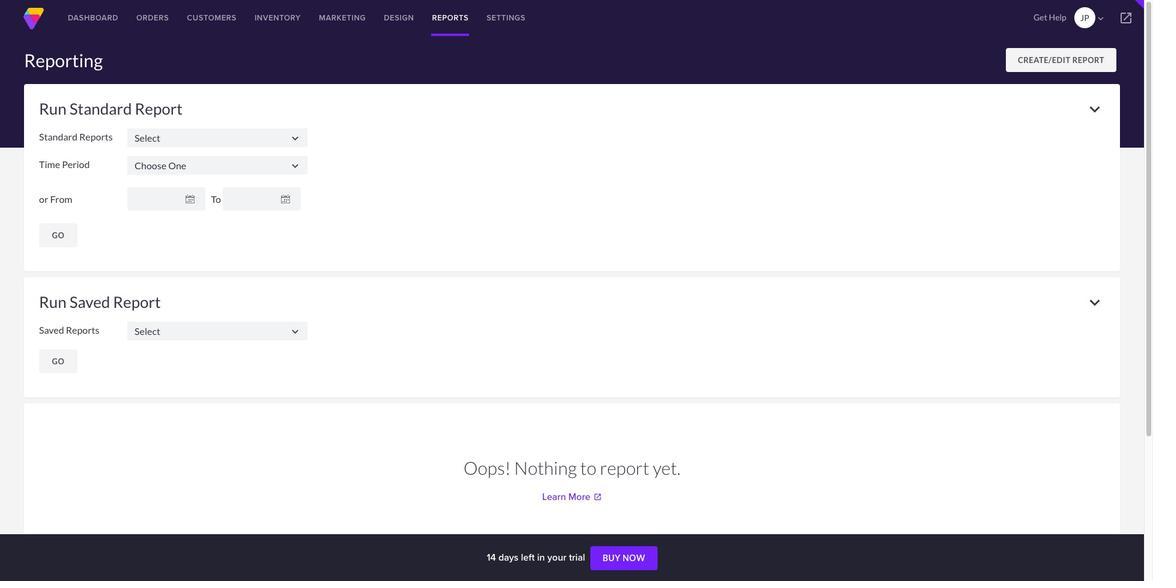 Task type: describe. For each thing, give the bounding box(es) containing it.
reporting
[[24, 49, 103, 71]]

create/edit report link
[[1006, 48, 1117, 72]]

14 days left in your trial
[[487, 551, 588, 565]]

days
[[499, 551, 519, 565]]

2 go from the top
[[52, 357, 65, 367]]

or
[[39, 193, 48, 205]]

oops! nothing to report yet.
[[464, 457, 681, 479]]

time
[[39, 158, 60, 170]]


[[1096, 13, 1107, 24]]

dashboard
[[68, 12, 118, 23]]

learn
[[542, 490, 566, 504]]

 for run saved report
[[289, 326, 302, 338]]

to
[[581, 457, 597, 479]]

expand_more for run standard report
[[1085, 99, 1106, 120]]

period
[[62, 158, 90, 170]]

create/edit
[[1018, 55, 1071, 65]]

customers
[[187, 12, 237, 23]]

to
[[209, 193, 223, 205]]

run for run saved report
[[39, 293, 66, 312]]

your
[[548, 551, 567, 565]]

in
[[537, 551, 545, 565]]

settings
[[487, 12, 526, 23]]

 link
[[1109, 0, 1145, 36]]


[[1119, 11, 1134, 25]]

report for run saved report
[[113, 293, 161, 312]]

learn more link
[[542, 490, 602, 504]]

standard reports
[[39, 131, 113, 142]]

dashboard link
[[59, 0, 127, 36]]

more
[[569, 490, 591, 504]]

1 vertical spatial standard
[[39, 131, 77, 142]]

expand_more for run saved report
[[1085, 293, 1106, 313]]

report for run standard report
[[135, 99, 183, 118]]

get help
[[1034, 12, 1067, 22]]

oops! you don't have anything to report on yet. image
[[512, 541, 632, 582]]

run standard report
[[39, 99, 183, 118]]

buy
[[603, 553, 621, 564]]

buy now link
[[591, 547, 658, 571]]

saved reports
[[39, 324, 99, 336]]

from
[[50, 193, 72, 205]]

orders
[[136, 12, 169, 23]]

create/edit report
[[1018, 55, 1105, 65]]

run for run standard report
[[39, 99, 66, 118]]

yet.
[[653, 457, 681, 479]]

2  from the top
[[289, 160, 302, 172]]

0 horizontal spatial saved
[[39, 324, 64, 336]]

design
[[384, 12, 414, 23]]

get
[[1034, 12, 1048, 22]]



Task type: vqa. For each thing, say whether or not it's contained in the screenshot.
Certificates on the left
no



Task type: locate. For each thing, give the bounding box(es) containing it.
now
[[623, 553, 646, 564]]

2 run from the top
[[39, 293, 66, 312]]

run up "standard reports"
[[39, 99, 66, 118]]

oops!
[[464, 457, 511, 479]]

1 go from the top
[[52, 231, 65, 240]]

standard up time period
[[39, 131, 77, 142]]

expand_more
[[1085, 99, 1106, 120], [1085, 293, 1106, 313]]

time period
[[39, 158, 90, 170]]

saved up saved reports
[[70, 293, 110, 312]]

inventory
[[255, 12, 301, 23]]

 for run standard report
[[289, 132, 302, 145]]

14
[[487, 551, 496, 565]]

0 vertical spatial expand_more
[[1085, 99, 1106, 120]]

0 vertical spatial go link
[[39, 224, 78, 248]]

None text field
[[223, 187, 301, 211]]

1 horizontal spatial saved
[[70, 293, 110, 312]]

go link
[[39, 224, 78, 248], [39, 350, 78, 374]]

nothing
[[514, 457, 577, 479]]

buy now
[[603, 553, 646, 564]]

report inside 'link'
[[1073, 55, 1105, 65]]

standard
[[70, 99, 132, 118], [39, 131, 77, 142]]

0 vertical spatial 
[[289, 132, 302, 145]]

3  from the top
[[289, 326, 302, 338]]

1 vertical spatial 
[[289, 160, 302, 172]]

go
[[52, 231, 65, 240], [52, 357, 65, 367]]

run saved report
[[39, 293, 161, 312]]

go down saved reports
[[52, 357, 65, 367]]

learn more
[[542, 490, 591, 504]]

reports
[[432, 12, 469, 23], [79, 131, 113, 142], [66, 324, 99, 336]]

report
[[1073, 55, 1105, 65], [135, 99, 183, 118], [113, 293, 161, 312]]

1 vertical spatial expand_more
[[1085, 293, 1106, 313]]

run up saved reports
[[39, 293, 66, 312]]

1 vertical spatial saved
[[39, 324, 64, 336]]

1 run from the top
[[39, 99, 66, 118]]

2 go link from the top
[[39, 350, 78, 374]]

reports down the run standard report on the left top of the page
[[79, 131, 113, 142]]

2 vertical spatial reports
[[66, 324, 99, 336]]

1 vertical spatial run
[[39, 293, 66, 312]]

0 vertical spatial saved
[[70, 293, 110, 312]]

reports for run saved report
[[66, 324, 99, 336]]

1 vertical spatial go link
[[39, 350, 78, 374]]

trial
[[569, 551, 585, 565]]

standard up "standard reports"
[[70, 99, 132, 118]]

go link down saved reports
[[39, 350, 78, 374]]

saved
[[70, 293, 110, 312], [39, 324, 64, 336]]

reports for run standard report
[[79, 131, 113, 142]]

left
[[521, 551, 535, 565]]

jp
[[1081, 13, 1090, 23]]

0 vertical spatial run
[[39, 99, 66, 118]]

1 expand_more from the top
[[1085, 99, 1106, 120]]

0 vertical spatial report
[[1073, 55, 1105, 65]]

reports right design
[[432, 12, 469, 23]]

0 vertical spatial reports
[[432, 12, 469, 23]]

or from
[[39, 193, 72, 205]]

2 vertical spatial 
[[289, 326, 302, 338]]

help
[[1049, 12, 1067, 22]]

run
[[39, 99, 66, 118], [39, 293, 66, 312]]

2 vertical spatial report
[[113, 293, 161, 312]]

0 vertical spatial go
[[52, 231, 65, 240]]

2 expand_more from the top
[[1085, 293, 1106, 313]]

reports down run saved report
[[66, 324, 99, 336]]

0 vertical spatial standard
[[70, 99, 132, 118]]

1 vertical spatial go
[[52, 357, 65, 367]]

saved down run saved report
[[39, 324, 64, 336]]

marketing
[[319, 12, 366, 23]]

1  from the top
[[289, 132, 302, 145]]

1 vertical spatial report
[[135, 99, 183, 118]]

report
[[600, 457, 650, 479]]

go link down or from
[[39, 224, 78, 248]]

go down or from
[[52, 231, 65, 240]]

1 vertical spatial reports
[[79, 131, 113, 142]]


[[289, 132, 302, 145], [289, 160, 302, 172], [289, 326, 302, 338]]

None text field
[[127, 129, 308, 147], [127, 156, 308, 175], [127, 187, 206, 211], [127, 322, 308, 341], [127, 129, 308, 147], [127, 156, 308, 175], [127, 187, 206, 211], [127, 322, 308, 341]]

1 go link from the top
[[39, 224, 78, 248]]



